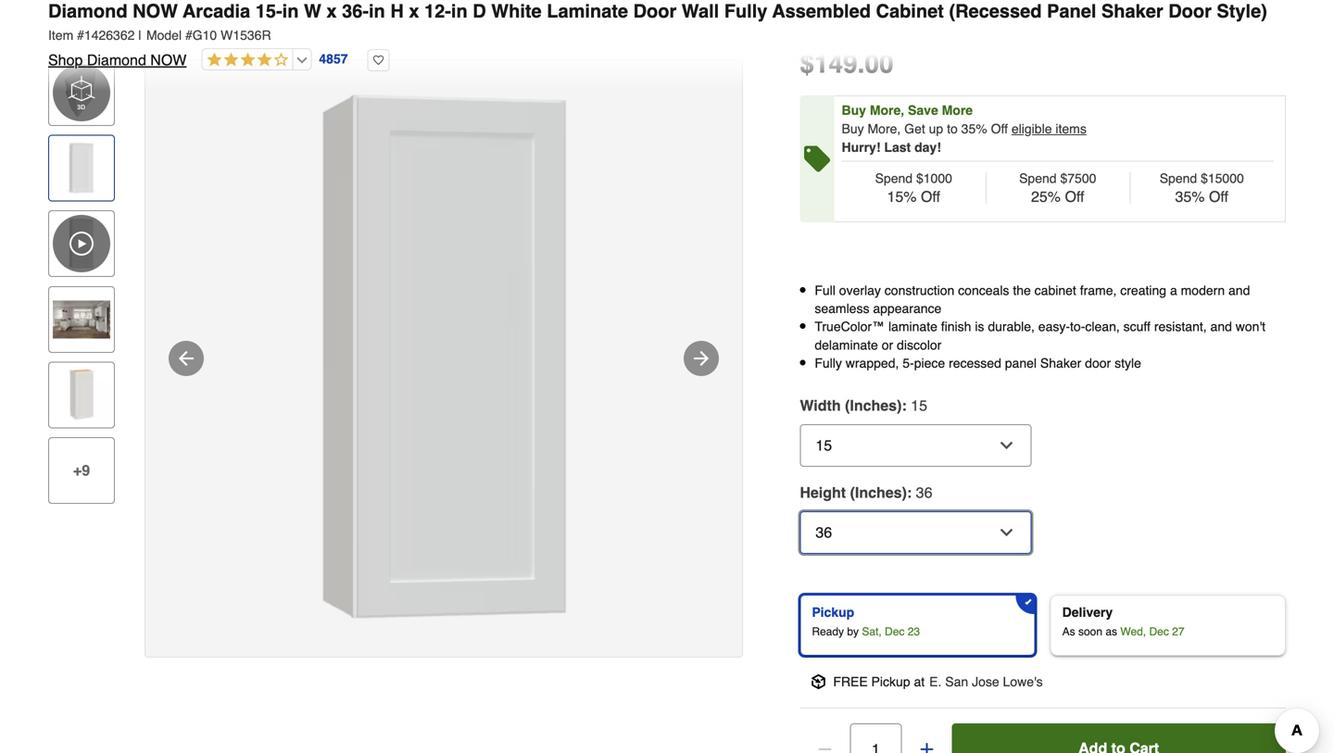 Task type: locate. For each thing, give the bounding box(es) containing it.
: left 15
[[902, 397, 907, 414]]

35% inside buy more, get up to 35% off eligible items hurry! last day!
[[962, 121, 988, 136]]

15
[[911, 397, 928, 414]]

now
[[133, 0, 178, 22], [150, 51, 187, 69]]

: left 36
[[907, 484, 912, 501]]

0 horizontal spatial door
[[634, 0, 677, 22]]

off down $7500
[[1066, 188, 1085, 205]]

item number 1 4 2 6 3 6 2 and model number g 1 0   w 1 5 3 6 r element
[[48, 26, 1287, 44]]

4857
[[319, 52, 348, 66]]

delivery
[[1063, 605, 1113, 620]]

laminate
[[889, 320, 938, 334]]

|
[[138, 28, 142, 43]]

shaker
[[1102, 0, 1164, 22], [1041, 356, 1082, 371]]

free
[[834, 675, 868, 690]]

1 vertical spatial fully
[[815, 356, 843, 371]]

off inside spend $7500 25% off
[[1066, 188, 1085, 205]]

e.
[[930, 675, 942, 690]]

x right h
[[409, 0, 419, 22]]

0 vertical spatial 35%
[[962, 121, 988, 136]]

1 vertical spatial 35%
[[1176, 188, 1206, 205]]

0 vertical spatial diamond
[[48, 0, 128, 22]]

dec inside delivery as soon as wed, dec 27
[[1150, 626, 1170, 639]]

and right modern
[[1229, 283, 1251, 298]]

0 vertical spatial now
[[133, 0, 178, 22]]

# right item
[[77, 28, 84, 43]]

off for 15% off
[[921, 188, 941, 205]]

option group
[[793, 588, 1294, 664]]

1 horizontal spatial #
[[185, 28, 193, 43]]

0 horizontal spatial x
[[327, 0, 337, 22]]

door up item number 1 4 2 6 3 6 2 and model number g 1 0   w 1 5 3 6 r element
[[634, 0, 677, 22]]

0 horizontal spatial 35%
[[962, 121, 988, 136]]

more, inside buy more, get up to 35% off eligible items hurry! last day!
[[868, 121, 901, 136]]

shaker inside full overlay construction conceals the cabinet frame, creating a modern and seamless appearance truecolor™ laminate finish is durable, easy-to-clean, scuff resistant, and won't delaminate or discolor fully wrapped, 5-piece recessed panel shaker door style
[[1041, 356, 1082, 371]]

1 horizontal spatial shaker
[[1102, 0, 1164, 22]]

lowe's
[[1003, 675, 1043, 690]]

1 spend from the left
[[876, 171, 913, 186]]

fully right wall
[[725, 0, 768, 22]]

now inside diamond now arcadia 15-in w x 36-in h x 12-in d white laminate door wall fully assembled cabinet (recessed panel shaker door style) item # 1426362 | model # g10 w1536r
[[133, 0, 178, 22]]

3 in from the left
[[451, 0, 468, 22]]

pickup
[[812, 605, 855, 620], [872, 675, 911, 690]]

dec left "23"
[[885, 626, 905, 639]]

diamond up 1426362
[[48, 0, 128, 22]]

pickup left at
[[872, 675, 911, 690]]

shaker inside diamond now arcadia 15-in w x 36-in h x 12-in d white laminate door wall fully assembled cabinet (recessed panel shaker door style) item # 1426362 | model # g10 w1536r
[[1102, 0, 1164, 22]]

g10
[[193, 28, 217, 43]]

shop diamond now
[[48, 51, 187, 69]]

door
[[1086, 356, 1112, 371]]

fully inside diamond now arcadia 15-in w x 36-in h x 12-in d white laminate door wall fully assembled cabinet (recessed panel shaker door style) item # 1426362 | model # g10 w1536r
[[725, 0, 768, 22]]

door
[[634, 0, 677, 22], [1169, 0, 1212, 22]]

off down $15000 in the top of the page
[[1210, 188, 1229, 205]]

1 vertical spatial diamond
[[87, 51, 146, 69]]

12-
[[425, 0, 451, 22]]

1 horizontal spatial 35%
[[1176, 188, 1206, 205]]

model
[[146, 28, 182, 43]]

spend up 25%
[[1020, 171, 1057, 186]]

$ 149 . 00
[[800, 49, 894, 79]]

0 horizontal spatial fully
[[725, 0, 768, 22]]

option group containing pickup
[[793, 588, 1294, 664]]

diamond inside diamond now arcadia 15-in w x 36-in h x 12-in d white laminate door wall fully assembled cabinet (recessed panel shaker door style) item # 1426362 | model # g10 w1536r
[[48, 0, 128, 22]]

style
[[1115, 356, 1142, 371]]

1426362
[[84, 28, 135, 43]]

dec left 27
[[1150, 626, 1170, 639]]

minus image
[[816, 741, 835, 754]]

1 vertical spatial pickup
[[872, 675, 911, 690]]

(inches) left 36
[[851, 484, 907, 501]]

spend
[[876, 171, 913, 186], [1020, 171, 1057, 186], [1160, 171, 1198, 186]]

1 horizontal spatial fully
[[815, 356, 843, 371]]

now down model on the top left
[[150, 51, 187, 69]]

0 vertical spatial (inches)
[[845, 397, 902, 414]]

buy more, save more
[[842, 103, 973, 118]]

arrow left image
[[175, 348, 197, 370]]

1 horizontal spatial dec
[[1150, 626, 1170, 639]]

0 vertical spatial fully
[[725, 0, 768, 22]]

1 # from the left
[[77, 28, 84, 43]]

pickup image
[[811, 675, 826, 690]]

in left h
[[369, 0, 385, 22]]

0 horizontal spatial dec
[[885, 626, 905, 639]]

.
[[858, 49, 865, 79]]

save
[[908, 103, 939, 118]]

off left eligible
[[991, 121, 1009, 136]]

3 spend from the left
[[1160, 171, 1198, 186]]

diamond down 1426362
[[87, 51, 146, 69]]

in left "d"
[[451, 0, 468, 22]]

w
[[304, 0, 322, 22]]

spend inside spend $7500 25% off
[[1020, 171, 1057, 186]]

more, left the save
[[870, 103, 905, 118]]

(inches) down the wrapped,
[[845, 397, 902, 414]]

jose
[[972, 675, 1000, 690]]

(recessed
[[950, 0, 1042, 22]]

and left won't
[[1211, 320, 1233, 334]]

off inside spend $1000 15% off
[[921, 188, 941, 205]]

is
[[975, 320, 985, 334]]

more, up last
[[868, 121, 901, 136]]

1 vertical spatial :
[[907, 484, 912, 501]]

0 horizontal spatial shaker
[[1041, 356, 1082, 371]]

durable,
[[988, 320, 1035, 334]]

dec
[[885, 626, 905, 639], [1150, 626, 1170, 639]]

0 vertical spatial and
[[1229, 283, 1251, 298]]

2 dec from the left
[[1150, 626, 1170, 639]]

buy
[[842, 103, 867, 118], [842, 121, 865, 136]]

spend inside spend $1000 15% off
[[876, 171, 913, 186]]

0 vertical spatial buy
[[842, 103, 867, 118]]

pickup up ready
[[812, 605, 855, 620]]

door left style)
[[1169, 0, 1212, 22]]

35% down $15000 in the top of the page
[[1176, 188, 1206, 205]]

spend $7500 25% off
[[1020, 171, 1097, 205]]

off
[[991, 121, 1009, 136], [921, 188, 941, 205], [1066, 188, 1085, 205], [1210, 188, 1229, 205]]

1 buy from the top
[[842, 103, 867, 118]]

assembled
[[773, 0, 871, 22]]

2 horizontal spatial in
[[451, 0, 468, 22]]

(inches) for height (inches)
[[851, 484, 907, 501]]

at
[[914, 675, 925, 690]]

1 dec from the left
[[885, 626, 905, 639]]

plus image
[[918, 741, 937, 754]]

finish
[[942, 320, 972, 334]]

now up model on the top left
[[133, 0, 178, 22]]

shaker down easy-
[[1041, 356, 1082, 371]]

diamond now  #g10 w1536r image
[[146, 60, 743, 657]]

off inside "spend $15000 35% off"
[[1210, 188, 1229, 205]]

panel
[[1047, 0, 1097, 22]]

delaminate
[[815, 338, 879, 353]]

more,
[[870, 103, 905, 118], [868, 121, 901, 136]]

2 horizontal spatial spend
[[1160, 171, 1198, 186]]

2 spend from the left
[[1020, 171, 1057, 186]]

resistant,
[[1155, 320, 1208, 334]]

0 horizontal spatial #
[[77, 28, 84, 43]]

in
[[282, 0, 299, 22], [369, 0, 385, 22], [451, 0, 468, 22]]

0 vertical spatial shaker
[[1102, 0, 1164, 22]]

1 vertical spatial more,
[[868, 121, 901, 136]]

1 vertical spatial buy
[[842, 121, 865, 136]]

off down $1000
[[921, 188, 941, 205]]

d
[[473, 0, 486, 22]]

and
[[1229, 283, 1251, 298], [1211, 320, 1233, 334]]

buy inside buy more, get up to 35% off eligible items hurry! last day!
[[842, 121, 865, 136]]

by
[[848, 626, 859, 639]]

1 horizontal spatial in
[[369, 0, 385, 22]]

full
[[815, 283, 836, 298]]

eligible
[[1012, 121, 1053, 136]]

off for 25% off
[[1066, 188, 1085, 205]]

to
[[947, 121, 958, 136]]

up
[[929, 121, 944, 136]]

0 horizontal spatial pickup
[[812, 605, 855, 620]]

recessed
[[949, 356, 1002, 371]]

appearance
[[874, 301, 942, 316]]

spend left $15000 in the top of the page
[[1160, 171, 1198, 186]]

cabinet
[[876, 0, 944, 22]]

0 vertical spatial :
[[902, 397, 907, 414]]

spend up 15%
[[876, 171, 913, 186]]

fully
[[725, 0, 768, 22], [815, 356, 843, 371]]

soon
[[1079, 626, 1103, 639]]

$
[[800, 49, 815, 79]]

arcadia
[[183, 0, 250, 22]]

x
[[327, 0, 337, 22], [409, 0, 419, 22]]

0 horizontal spatial in
[[282, 0, 299, 22]]

2 x from the left
[[409, 0, 419, 22]]

buy for buy more, get up to 35% off eligible items hurry! last day!
[[842, 121, 865, 136]]

0 vertical spatial more,
[[870, 103, 905, 118]]

1 vertical spatial (inches)
[[851, 484, 907, 501]]

1 horizontal spatial spend
[[1020, 171, 1057, 186]]

off inside buy more, get up to 35% off eligible items hurry! last day!
[[991, 121, 1009, 136]]

25%
[[1032, 188, 1061, 205]]

h
[[391, 0, 404, 22]]

1 vertical spatial shaker
[[1041, 356, 1082, 371]]

15-
[[256, 0, 282, 22]]

or
[[882, 338, 894, 353]]

# right model on the top left
[[185, 28, 193, 43]]

discolor
[[897, 338, 942, 353]]

0 horizontal spatial spend
[[876, 171, 913, 186]]

(inches)
[[845, 397, 902, 414], [851, 484, 907, 501]]

1 horizontal spatial x
[[409, 0, 419, 22]]

1 horizontal spatial door
[[1169, 0, 1212, 22]]

shaker right panel
[[1102, 0, 1164, 22]]

in left w
[[282, 0, 299, 22]]

35% right 'to'
[[962, 121, 988, 136]]

0 vertical spatial pickup
[[812, 605, 855, 620]]

fully down delaminate
[[815, 356, 843, 371]]

won't
[[1236, 320, 1266, 334]]

2 # from the left
[[185, 28, 193, 43]]

spend inside "spend $15000 35% off"
[[1160, 171, 1198, 186]]

spend for 25% off
[[1020, 171, 1057, 186]]

diamond now  #g10 w1536r - thumbnail3 image
[[53, 367, 110, 424]]

2 in from the left
[[369, 0, 385, 22]]

2 buy from the top
[[842, 121, 865, 136]]

scuff
[[1124, 320, 1151, 334]]

frame,
[[1081, 283, 1117, 298]]

1 in from the left
[[282, 0, 299, 22]]

x right w
[[327, 0, 337, 22]]

buy for buy more, save more
[[842, 103, 867, 118]]



Task type: vqa. For each thing, say whether or not it's contained in the screenshot.
Pickup
yes



Task type: describe. For each thing, give the bounding box(es) containing it.
seamless
[[815, 301, 870, 316]]

white
[[492, 0, 542, 22]]

sat,
[[862, 626, 882, 639]]

cabinet
[[1035, 283, 1077, 298]]

off for 35% off
[[1210, 188, 1229, 205]]

fully inside full overlay construction conceals the cabinet frame, creating a modern and seamless appearance truecolor™ laminate finish is durable, easy-to-clean, scuff resistant, and won't delaminate or discolor fully wrapped, 5-piece recessed panel shaker door style
[[815, 356, 843, 371]]

as
[[1063, 626, 1076, 639]]

conceals
[[959, 283, 1010, 298]]

Stepper number input field with increment and decrement buttons number field
[[850, 724, 902, 754]]

width (inches) : 15
[[800, 397, 928, 414]]

$15000
[[1201, 171, 1245, 186]]

as
[[1106, 626, 1118, 639]]

4 stars image
[[202, 52, 289, 69]]

(inches) for width (inches)
[[845, 397, 902, 414]]

free pickup at e. san jose lowe's
[[834, 675, 1043, 690]]

diamond now  #g10 w1536r - thumbnail image
[[53, 140, 110, 197]]

$1000
[[917, 171, 953, 186]]

27
[[1173, 626, 1185, 639]]

00
[[865, 49, 894, 79]]

: for height (inches)
[[907, 484, 912, 501]]

a
[[1171, 283, 1178, 298]]

1 horizontal spatial pickup
[[872, 675, 911, 690]]

get
[[905, 121, 926, 136]]

wall
[[682, 0, 720, 22]]

36
[[916, 484, 933, 501]]

modern
[[1182, 283, 1226, 298]]

hurry!
[[842, 140, 881, 155]]

buy more, get up to 35% off eligible items hurry! last day!
[[842, 121, 1087, 155]]

to-
[[1071, 320, 1086, 334]]

san
[[946, 675, 969, 690]]

item
[[48, 28, 73, 43]]

diamond now arcadia 15-in w x 36-in h x 12-in d white laminate door wall fully assembled cabinet (recessed panel shaker door style) item # 1426362 | model # g10 w1536r
[[48, 0, 1268, 43]]

overlay
[[840, 283, 881, 298]]

+9
[[73, 462, 90, 479]]

$7500
[[1061, 171, 1097, 186]]

easy-
[[1039, 320, 1071, 334]]

spend for 15% off
[[876, 171, 913, 186]]

5-
[[903, 356, 915, 371]]

tag filled image
[[805, 146, 830, 172]]

spend for 35% off
[[1160, 171, 1198, 186]]

day!
[[915, 140, 942, 155]]

creating
[[1121, 283, 1167, 298]]

spend $15000 35% off
[[1160, 171, 1245, 205]]

construction
[[885, 283, 955, 298]]

23
[[908, 626, 921, 639]]

35% inside "spend $15000 35% off"
[[1176, 188, 1206, 205]]

wed,
[[1121, 626, 1147, 639]]

heart outline image
[[368, 49, 390, 71]]

delivery as soon as wed, dec 27
[[1063, 605, 1185, 639]]

more, for get
[[868, 121, 901, 136]]

the
[[1013, 283, 1032, 298]]

2 door from the left
[[1169, 0, 1212, 22]]

: for width (inches)
[[902, 397, 907, 414]]

style)
[[1218, 0, 1268, 22]]

1 door from the left
[[634, 0, 677, 22]]

more, for save
[[870, 103, 905, 118]]

height (inches) : 36
[[800, 484, 933, 501]]

spend $1000 15% off
[[876, 171, 953, 205]]

eligible items button
[[1012, 121, 1087, 136]]

149
[[815, 49, 858, 79]]

1 x from the left
[[327, 0, 337, 22]]

w1536r
[[221, 28, 271, 43]]

height
[[800, 484, 846, 501]]

15%
[[888, 188, 917, 205]]

piece
[[915, 356, 946, 371]]

shop
[[48, 51, 83, 69]]

truecolor™
[[815, 320, 885, 334]]

last
[[885, 140, 911, 155]]

1 vertical spatial and
[[1211, 320, 1233, 334]]

ready
[[812, 626, 844, 639]]

pickup inside "pickup ready by sat, dec 23"
[[812, 605, 855, 620]]

dec inside "pickup ready by sat, dec 23"
[[885, 626, 905, 639]]

arrow right image
[[691, 348, 713, 370]]

width
[[800, 397, 841, 414]]

diamond now  #g10 w1536r - thumbnail2 image
[[53, 291, 110, 348]]

pickup ready by sat, dec 23
[[812, 605, 921, 639]]

laminate
[[547, 0, 629, 22]]

clean,
[[1086, 320, 1120, 334]]

panel
[[1006, 356, 1037, 371]]

more
[[942, 103, 973, 118]]

full overlay construction conceals the cabinet frame, creating a modern and seamless appearance truecolor™ laminate finish is durable, easy-to-clean, scuff resistant, and won't delaminate or discolor fully wrapped, 5-piece recessed panel shaker door style
[[815, 283, 1266, 371]]

1 vertical spatial now
[[150, 51, 187, 69]]

+9 button
[[48, 438, 115, 504]]



